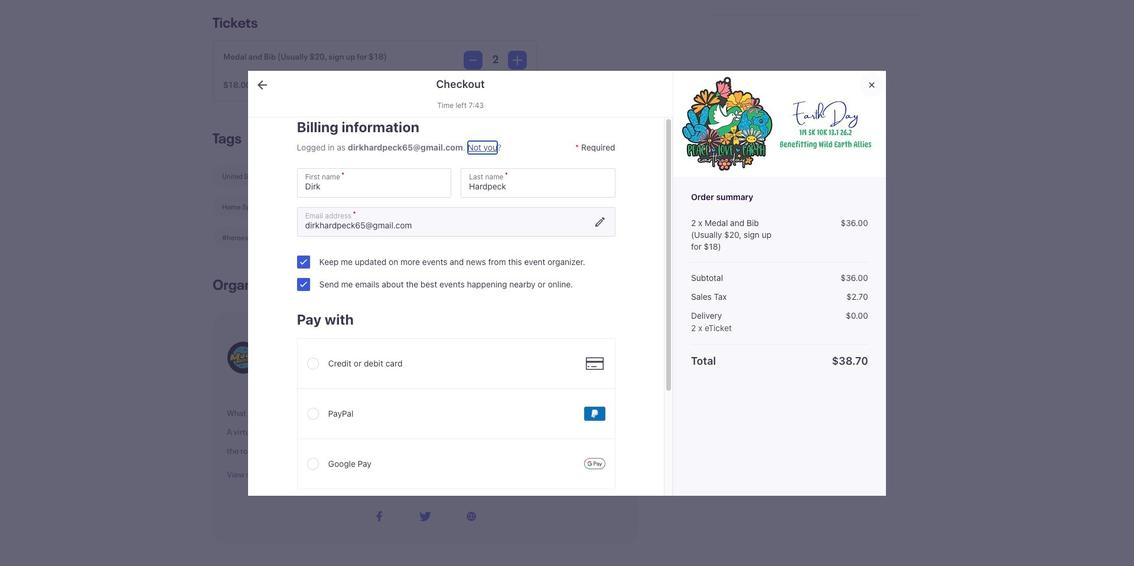 Task type: describe. For each thing, give the bounding box(es) containing it.
organizer profile element
[[213, 277, 638, 545]]



Task type: vqa. For each thing, say whether or not it's contained in the screenshot.
the Events for Find Events
no



